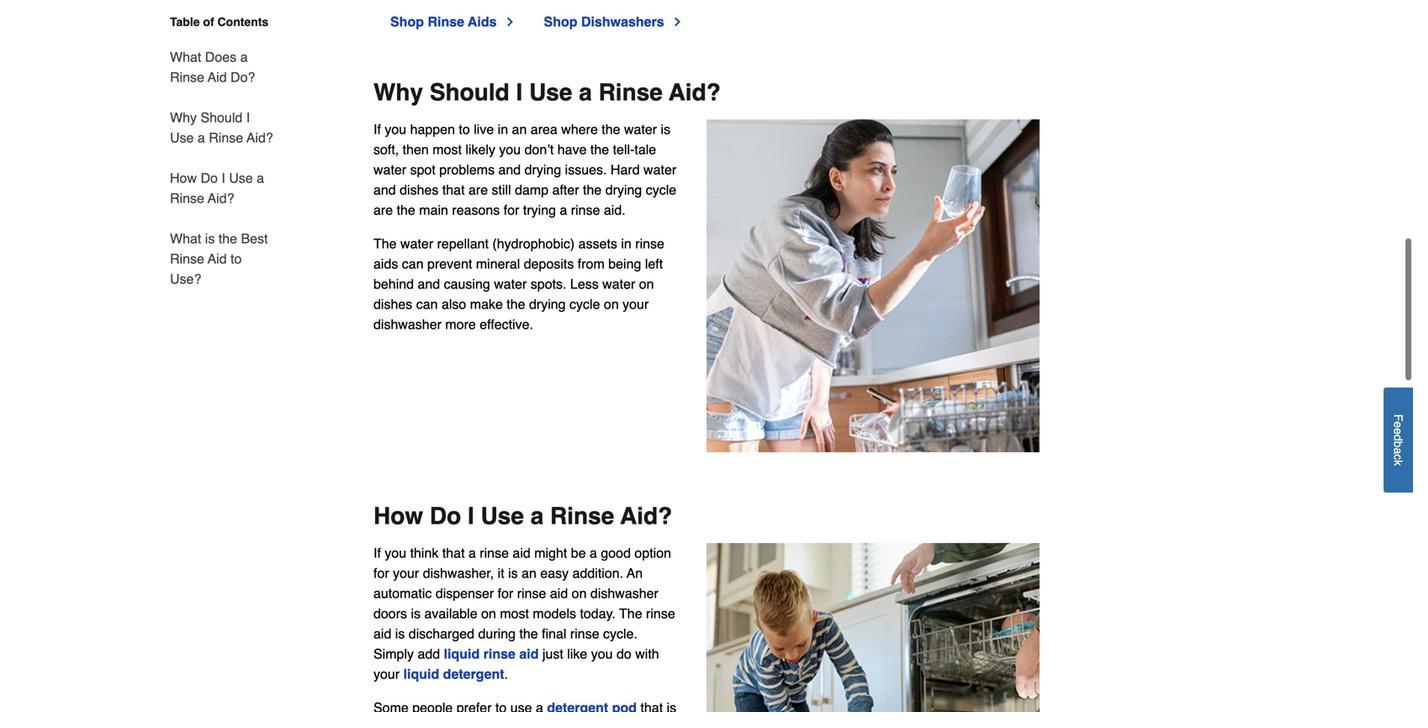 Task type: vqa. For each thing, say whether or not it's contained in the screenshot.
.
yes



Task type: describe. For each thing, give the bounding box(es) containing it.
reasons
[[452, 202, 500, 218]]

tale
[[635, 142, 656, 157]]

.
[[504, 667, 508, 682]]

shop for shop rinse aids
[[390, 14, 424, 29]]

the water repellant (hydrophobic) assets in rinse aids can prevent mineral deposits from being left behind and causing water spots. less water on dishes can also make the drying cycle on your dishwasher more effective.
[[374, 236, 665, 332]]

today.
[[580, 606, 616, 622]]

left
[[645, 256, 663, 272]]

table
[[170, 15, 200, 29]]

chevron right image for shop rinse aids
[[504, 15, 517, 29]]

might
[[534, 545, 567, 561]]

b
[[1392, 442, 1405, 448]]

addition.
[[573, 566, 623, 581]]

the inside the water repellant (hydrophobic) assets in rinse aids can prevent mineral deposits from being left behind and causing water spots. less water on dishes can also make the drying cycle on your dishwasher more effective.
[[507, 297, 525, 312]]

during
[[478, 626, 516, 642]]

1 vertical spatial can
[[416, 297, 438, 312]]

why should i use a rinse aid? link
[[170, 98, 276, 158]]

dishwasher inside if you think that a rinse aid might be a good option for your dishwasher, it is an easy addition. an automatic dispenser for rinse aid on dishwasher doors is available on most models today. the rinse aid is discharged during the final rinse cycle. simply add
[[591, 586, 659, 601]]

don't
[[525, 142, 554, 157]]

rinse inside the water repellant (hydrophobic) assets in rinse aids can prevent mineral deposits from being left behind and causing water spots. less water on dishes can also make the drying cycle on your dishwasher more effective.
[[635, 236, 665, 252]]

add
[[418, 646, 440, 662]]

be
[[571, 545, 586, 561]]

an inside "if you happen to live in an area where the water is soft, then most likely you don't have the tell-tale water spot problems and drying issues. hard water and dishes that are still damp after the drying cycle are the main reasons for trying a rinse aid."
[[512, 122, 527, 137]]

being
[[608, 256, 641, 272]]

you up soft,
[[385, 122, 406, 137]]

effective.
[[480, 317, 533, 332]]

water down mineral
[[494, 276, 527, 292]]

a little boy adds rinse aid to a dishwahser as his father watches. image
[[707, 543, 1040, 713]]

where
[[561, 122, 598, 137]]

of
[[203, 15, 214, 29]]

c
[[1392, 455, 1405, 461]]

then
[[403, 142, 429, 157]]

cycle inside the water repellant (hydrophobic) assets in rinse aids can prevent mineral deposits from being left behind and causing water spots. less water on dishes can also make the drying cycle on your dishwasher more effective.
[[570, 297, 600, 312]]

also
[[442, 297, 466, 312]]

1 horizontal spatial should
[[430, 79, 510, 106]]

to inside what is the best rinse aid to use?
[[231, 251, 242, 267]]

in for assets
[[621, 236, 632, 252]]

dispenser
[[436, 586, 494, 601]]

table of contents element
[[150, 13, 276, 289]]

water down tale at top
[[644, 162, 677, 178]]

simply
[[374, 646, 414, 662]]

trying
[[523, 202, 556, 218]]

rinse inside what is the best rinse aid to use?
[[170, 251, 204, 267]]

dishwasher,
[[423, 566, 494, 581]]

on up today.
[[572, 586, 587, 601]]

you left don't at the left
[[499, 142, 521, 157]]

think
[[410, 545, 439, 561]]

liquid detergent link
[[400, 667, 504, 682]]

most inside if you think that a rinse aid might be a good option for your dishwasher, it is an easy addition. an automatic dispenser for rinse aid on dishwasher doors is available on most models today. the rinse aid is discharged during the final rinse cycle. simply add
[[500, 606, 529, 622]]

damp
[[515, 182, 549, 198]]

1 vertical spatial drying
[[605, 182, 642, 198]]

an inside if you think that a rinse aid might be a good option for your dishwasher, it is an easy addition. an automatic dispenser for rinse aid on dishwasher doors is available on most models today. the rinse aid is discharged during the final rinse cycle. simply add
[[522, 566, 537, 581]]

good
[[601, 545, 631, 561]]

rinse inside "if you happen to live in an area where the water is soft, then most likely you don't have the tell-tale water spot problems and drying issues. hard water and dishes that are still damp after the drying cycle are the main reasons for trying a rinse aid."
[[571, 202, 600, 218]]

most inside "if you happen to live in an area where the water is soft, then most likely you don't have the tell-tale water spot problems and drying issues. hard water and dishes that are still damp after the drying cycle are the main reasons for trying a rinse aid."
[[433, 142, 462, 157]]

in for live
[[498, 122, 508, 137]]

dishwasher inside the water repellant (hydrophobic) assets in rinse aids can prevent mineral deposits from being left behind and causing water spots. less water on dishes can also make the drying cycle on your dishwasher more effective.
[[374, 317, 442, 332]]

what does a rinse aid do? link
[[170, 37, 276, 98]]

your inside just like you do with your
[[374, 667, 400, 682]]

liquid rinse aid
[[444, 646, 539, 662]]

1 vertical spatial are
[[374, 202, 393, 218]]

if for how do i use a rinse aid?
[[374, 545, 381, 561]]

0 vertical spatial are
[[469, 182, 488, 198]]

f e e d b a c k
[[1392, 415, 1405, 466]]

issues.
[[565, 162, 607, 178]]

doors
[[374, 606, 407, 622]]

spots.
[[531, 276, 567, 292]]

happen
[[410, 122, 455, 137]]

if you happen to live in an area where the water is soft, then most likely you don't have the tell-tale water spot problems and drying issues. hard water and dishes that are still damp after the drying cycle are the main reasons for trying a rinse aid.
[[374, 122, 677, 218]]

water down main
[[400, 236, 433, 252]]

2 vertical spatial for
[[498, 586, 513, 601]]

on up during
[[481, 606, 496, 622]]

discharged
[[409, 626, 475, 642]]

use down why should i use a rinse aid? link
[[229, 170, 253, 186]]

k
[[1392, 461, 1405, 466]]

with
[[635, 646, 659, 662]]

0 vertical spatial and
[[498, 162, 521, 178]]

what is the best rinse aid to use? link
[[170, 219, 276, 289]]

on down left
[[639, 276, 654, 292]]

problems
[[439, 162, 495, 178]]

the left tell-
[[591, 142, 609, 157]]

0 vertical spatial can
[[402, 256, 424, 272]]

dishes inside the water repellant (hydrophobic) assets in rinse aids can prevent mineral deposits from being left behind and causing water spots. less water on dishes can also make the drying cycle on your dishwasher more effective.
[[374, 297, 412, 312]]

main
[[419, 202, 448, 218]]

what is the best rinse aid to use?
[[170, 231, 268, 287]]

from
[[578, 256, 605, 272]]

d
[[1392, 435, 1405, 442]]

2 e from the top
[[1392, 428, 1405, 435]]

on down being
[[604, 297, 619, 312]]

if for why should i use a rinse aid?
[[374, 122, 381, 137]]

do
[[617, 646, 632, 662]]

1 horizontal spatial why should i use a rinse aid?
[[374, 79, 721, 106]]

liquid rinse aid link
[[444, 646, 539, 662]]

should inside why should i use a rinse aid?
[[201, 110, 243, 125]]

the left main
[[397, 202, 415, 218]]

1 vertical spatial for
[[374, 566, 389, 581]]

why should i use a rinse aid? inside table of contents element
[[170, 110, 273, 146]]

available
[[424, 606, 478, 622]]

1 e from the top
[[1392, 422, 1405, 428]]

rinse up tell-
[[599, 79, 663, 106]]

(hydrophobic)
[[493, 236, 575, 252]]

after
[[552, 182, 579, 198]]

a inside the what does a rinse aid do?
[[240, 49, 248, 65]]

the inside the water repellant (hydrophobic) assets in rinse aids can prevent mineral deposits from being left behind and causing water spots. less water on dishes can also make the drying cycle on your dishwasher more effective.
[[374, 236, 397, 252]]

behind
[[374, 276, 414, 292]]

rinse down during
[[483, 646, 516, 662]]

aid down doors on the left bottom
[[374, 626, 391, 642]]

a up where
[[579, 79, 592, 106]]

do?
[[231, 69, 255, 85]]

chevron right image for shop dishwashers
[[671, 15, 685, 29]]

rinse down 'easy'
[[517, 586, 546, 601]]

mineral
[[476, 256, 520, 272]]



Task type: locate. For each thing, give the bounding box(es) containing it.
use inside why should i use a rinse aid?
[[170, 130, 194, 146]]

1 shop from the left
[[390, 14, 424, 29]]

use up the it
[[481, 503, 524, 530]]

0 horizontal spatial why should i use a rinse aid?
[[170, 110, 273, 146]]

an
[[512, 122, 527, 137], [522, 566, 537, 581]]

drying
[[525, 162, 561, 178], [605, 182, 642, 198], [529, 297, 566, 312]]

0 vertical spatial dishwasher
[[374, 317, 442, 332]]

1 vertical spatial dishwasher
[[591, 586, 659, 601]]

1 horizontal spatial are
[[469, 182, 488, 198]]

aids
[[468, 14, 497, 29]]

1 horizontal spatial liquid
[[444, 646, 480, 662]]

chevron right image right aids
[[504, 15, 517, 29]]

area
[[531, 122, 558, 137]]

dishwashers
[[581, 14, 664, 29]]

1 vertical spatial dishes
[[374, 297, 412, 312]]

1 vertical spatial why
[[170, 110, 197, 125]]

i inside why should i use a rinse aid?
[[246, 110, 250, 125]]

water
[[624, 122, 657, 137], [374, 162, 406, 178], [644, 162, 677, 178], [400, 236, 433, 252], [494, 276, 527, 292], [603, 276, 635, 292]]

1 vertical spatial and
[[374, 182, 396, 198]]

you
[[385, 122, 406, 137], [499, 142, 521, 157], [385, 545, 406, 561], [591, 646, 613, 662]]

why down the what does a rinse aid do?
[[170, 110, 197, 125]]

1 horizontal spatial how
[[374, 503, 423, 530]]

0 vertical spatial dishes
[[400, 182, 439, 198]]

1 aid from the top
[[208, 69, 227, 85]]

the left best
[[219, 231, 237, 247]]

1 horizontal spatial the
[[619, 606, 642, 622]]

2 that from the top
[[442, 545, 465, 561]]

what inside what is the best rinse aid to use?
[[170, 231, 201, 247]]

1 vertical spatial in
[[621, 236, 632, 252]]

a down after
[[560, 202, 567, 218]]

1 vertical spatial how
[[374, 503, 423, 530]]

a woman inspecting a glass from the dishwasher for water spots. image
[[707, 119, 1040, 453]]

0 horizontal spatial cycle
[[570, 297, 600, 312]]

rinse left aids
[[428, 14, 464, 29]]

soft,
[[374, 142, 399, 157]]

0 vertical spatial an
[[512, 122, 527, 137]]

how
[[170, 170, 197, 186], [374, 503, 423, 530]]

1 vertical spatial aid
[[208, 251, 227, 267]]

drying down 'spots.'
[[529, 297, 566, 312]]

can right the aids
[[402, 256, 424, 272]]

that
[[442, 182, 465, 198], [442, 545, 465, 561]]

aid?
[[669, 79, 721, 106], [247, 130, 273, 146], [208, 191, 234, 206], [621, 503, 672, 530]]

a up k
[[1392, 448, 1405, 455]]

1 vertical spatial do
[[430, 503, 461, 530]]

in
[[498, 122, 508, 137], [621, 236, 632, 252]]

1 if from the top
[[374, 122, 381, 137]]

option
[[635, 545, 671, 561]]

spot
[[410, 162, 436, 178]]

the up 'effective.'
[[507, 297, 525, 312]]

aid.
[[604, 202, 626, 218]]

1 vertical spatial if
[[374, 545, 381, 561]]

and
[[498, 162, 521, 178], [374, 182, 396, 198], [418, 276, 440, 292]]

in inside "if you happen to live in an area where the water is soft, then most likely you don't have the tell-tale water spot problems and drying issues. hard water and dishes that are still damp after the drying cycle are the main reasons for trying a rinse aid."
[[498, 122, 508, 137]]

to inside "if you happen to live in an area where the water is soft, then most likely you don't have the tell-tale water spot problems and drying issues. hard water and dishes that are still damp after the drying cycle are the main reasons for trying a rinse aid."
[[459, 122, 470, 137]]

0 horizontal spatial chevron right image
[[504, 15, 517, 29]]

a inside "if you happen to live in an area where the water is soft, then most likely you don't have the tell-tale water spot problems and drying issues. hard water and dishes that are still damp after the drying cycle are the main reasons for trying a rinse aid."
[[560, 202, 567, 218]]

the inside if you think that a rinse aid might be a good option for your dishwasher, it is an easy addition. an automatic dispenser for rinse aid on dishwasher doors is available on most models today. the rinse aid is discharged during the final rinse cycle. simply add
[[619, 606, 642, 622]]

0 horizontal spatial most
[[433, 142, 462, 157]]

how do i use a rinse aid? down why should i use a rinse aid? link
[[170, 170, 264, 206]]

aid left just in the bottom of the page
[[519, 646, 539, 662]]

easy
[[540, 566, 569, 581]]

0 horizontal spatial should
[[201, 110, 243, 125]]

0 horizontal spatial in
[[498, 122, 508, 137]]

aid
[[513, 545, 531, 561], [550, 586, 568, 601], [374, 626, 391, 642], [519, 646, 539, 662]]

a inside how do i use a rinse aid?
[[257, 170, 264, 186]]

detergent
[[443, 667, 504, 682]]

rinse up the it
[[480, 545, 509, 561]]

1 horizontal spatial most
[[500, 606, 529, 622]]

liquid
[[444, 646, 480, 662], [403, 667, 439, 682]]

a right be
[[590, 545, 597, 561]]

rinse up what is the best rinse aid to use? link
[[170, 191, 204, 206]]

0 vertical spatial for
[[504, 202, 519, 218]]

0 vertical spatial your
[[623, 297, 649, 312]]

aid down does
[[208, 69, 227, 85]]

shop rinse aids
[[390, 14, 497, 29]]

are
[[469, 182, 488, 198], [374, 202, 393, 218]]

likely
[[466, 142, 495, 157]]

0 vertical spatial if
[[374, 122, 381, 137]]

chevron right image inside 'shop dishwashers' link
[[671, 15, 685, 29]]

liquid down add
[[403, 667, 439, 682]]

causing
[[444, 276, 490, 292]]

0 horizontal spatial and
[[374, 182, 396, 198]]

is inside what is the best rinse aid to use?
[[205, 231, 215, 247]]

liquid for liquid detergent .
[[403, 667, 439, 682]]

2 chevron right image from the left
[[671, 15, 685, 29]]

liquid for liquid rinse aid
[[444, 646, 480, 662]]

1 chevron right image from the left
[[504, 15, 517, 29]]

do
[[201, 170, 218, 186], [430, 503, 461, 530]]

what up use?
[[170, 231, 201, 247]]

drying down don't at the left
[[525, 162, 561, 178]]

1 vertical spatial most
[[500, 606, 529, 622]]

you left do
[[591, 646, 613, 662]]

e
[[1392, 422, 1405, 428], [1392, 428, 1405, 435]]

0 vertical spatial the
[[374, 236, 397, 252]]

aid inside the what does a rinse aid do?
[[208, 69, 227, 85]]

most up during
[[500, 606, 529, 622]]

0 vertical spatial aid
[[208, 69, 227, 85]]

0 horizontal spatial to
[[231, 251, 242, 267]]

2 horizontal spatial and
[[498, 162, 521, 178]]

rinse
[[428, 14, 464, 29], [170, 69, 204, 85], [599, 79, 663, 106], [209, 130, 243, 146], [170, 191, 204, 206], [170, 251, 204, 267], [550, 503, 614, 530]]

you inside if you think that a rinse aid might be a good option for your dishwasher, it is an easy addition. an automatic dispenser for rinse aid on dishwasher doors is available on most models today. the rinse aid is discharged during the final rinse cycle. simply add
[[385, 545, 406, 561]]

shop
[[390, 14, 424, 29], [544, 14, 578, 29]]

use?
[[170, 271, 201, 287]]

0 vertical spatial that
[[442, 182, 465, 198]]

an left area
[[512, 122, 527, 137]]

0 vertical spatial to
[[459, 122, 470, 137]]

how do i use a rinse aid? inside table of contents element
[[170, 170, 264, 206]]

automatic
[[374, 586, 432, 601]]

to down best
[[231, 251, 242, 267]]

shop dishwashers
[[544, 14, 664, 29]]

rinse down after
[[571, 202, 600, 218]]

1 horizontal spatial and
[[418, 276, 440, 292]]

drying inside the water repellant (hydrophobic) assets in rinse aids can prevent mineral deposits from being left behind and causing water spots. less water on dishes can also make the drying cycle on your dishwasher more effective.
[[529, 297, 566, 312]]

a up how do i use a rinse aid? link
[[198, 130, 205, 146]]

cycle inside "if you happen to live in an area where the water is soft, then most likely you don't have the tell-tale water spot problems and drying issues. hard water and dishes that are still damp after the drying cycle are the main reasons for trying a rinse aid."
[[646, 182, 677, 198]]

an
[[627, 566, 643, 581]]

the
[[602, 122, 620, 137], [591, 142, 609, 157], [583, 182, 602, 198], [397, 202, 415, 218], [219, 231, 237, 247], [507, 297, 525, 312], [519, 626, 538, 642]]

rinse up like
[[570, 626, 600, 642]]

a inside button
[[1392, 448, 1405, 455]]

rinse inside the what does a rinse aid do?
[[170, 69, 204, 85]]

and up still
[[498, 162, 521, 178]]

shop rinse aids link
[[390, 12, 517, 32]]

is
[[661, 122, 671, 137], [205, 231, 215, 247], [508, 566, 518, 581], [411, 606, 421, 622], [395, 626, 405, 642]]

0 horizontal spatial dishwasher
[[374, 317, 442, 332]]

what does a rinse aid do?
[[170, 49, 255, 85]]

1 vertical spatial what
[[170, 231, 201, 247]]

the up tell-
[[602, 122, 620, 137]]

use up how do i use a rinse aid? link
[[170, 130, 194, 146]]

if up soft,
[[374, 122, 381, 137]]

water down soft,
[[374, 162, 406, 178]]

rinse inside shop rinse aids link
[[428, 14, 464, 29]]

a up dishwasher, on the left bottom
[[469, 545, 476, 561]]

cycle.
[[603, 626, 638, 642]]

do inside table of contents element
[[201, 170, 218, 186]]

the inside if you think that a rinse aid might be a good option for your dishwasher, it is an easy addition. an automatic dispenser for rinse aid on dishwasher doors is available on most models today. the rinse aid is discharged during the final rinse cycle. simply add
[[519, 626, 538, 642]]

0 horizontal spatial why
[[170, 110, 197, 125]]

in up being
[[621, 236, 632, 252]]

1 horizontal spatial dishwasher
[[591, 586, 659, 601]]

and down soft,
[[374, 182, 396, 198]]

if inside "if you happen to live in an area where the water is soft, then most likely you don't have the tell-tale water spot problems and drying issues. hard water and dishes that are still damp after the drying cycle are the main reasons for trying a rinse aid."
[[374, 122, 381, 137]]

what for what does a rinse aid do?
[[170, 49, 201, 65]]

that up dishwasher, on the left bottom
[[442, 545, 465, 561]]

0 vertical spatial how do i use a rinse aid?
[[170, 170, 264, 206]]

dishwasher down an
[[591, 586, 659, 601]]

the inside what is the best rinse aid to use?
[[219, 231, 237, 247]]

a up best
[[257, 170, 264, 186]]

1 vertical spatial to
[[231, 251, 242, 267]]

2 aid from the top
[[208, 251, 227, 267]]

most
[[433, 142, 462, 157], [500, 606, 529, 622]]

models
[[533, 606, 576, 622]]

aids
[[374, 256, 398, 272]]

2 vertical spatial and
[[418, 276, 440, 292]]

chevron right image right dishwashers
[[671, 15, 685, 29]]

0 horizontal spatial how
[[170, 170, 197, 186]]

an left 'easy'
[[522, 566, 537, 581]]

that inside if you think that a rinse aid might be a good option for your dishwasher, it is an easy addition. an automatic dispenser for rinse aid on dishwasher doors is available on most models today. the rinse aid is discharged during the final rinse cycle. simply add
[[442, 545, 465, 561]]

live
[[474, 122, 494, 137]]

e up b
[[1392, 428, 1405, 435]]

hard
[[611, 162, 640, 178]]

shop dishwashers link
[[544, 12, 685, 32]]

for inside "if you happen to live in an area where the water is soft, then most likely you don't have the tell-tale water spot problems and drying issues. hard water and dishes that are still damp after the drying cycle are the main reasons for trying a rinse aid."
[[504, 202, 519, 218]]

why should i use a rinse aid? up area
[[374, 79, 721, 106]]

are up reasons
[[469, 182, 488, 198]]

1 vertical spatial your
[[393, 566, 419, 581]]

1 horizontal spatial to
[[459, 122, 470, 137]]

0 horizontal spatial how do i use a rinse aid?
[[170, 170, 264, 206]]

shop for shop dishwashers
[[544, 14, 578, 29]]

tell-
[[613, 142, 635, 157]]

rinse up be
[[550, 503, 614, 530]]

dishes down behind on the left of the page
[[374, 297, 412, 312]]

2 if from the top
[[374, 545, 381, 561]]

aid left the might
[[513, 545, 531, 561]]

for down the it
[[498, 586, 513, 601]]

you left "think"
[[385, 545, 406, 561]]

0 horizontal spatial liquid
[[403, 667, 439, 682]]

0 vertical spatial most
[[433, 142, 462, 157]]

that down problems
[[442, 182, 465, 198]]

a inside why should i use a rinse aid?
[[198, 130, 205, 146]]

1 horizontal spatial in
[[621, 236, 632, 252]]

aid
[[208, 69, 227, 85], [208, 251, 227, 267]]

rinse up left
[[635, 236, 665, 252]]

1 vertical spatial that
[[442, 545, 465, 561]]

in inside the water repellant (hydrophobic) assets in rinse aids can prevent mineral deposits from being left behind and causing water spots. less water on dishes can also make the drying cycle on your dishwasher more effective.
[[621, 236, 632, 252]]

cycle down tale at top
[[646, 182, 677, 198]]

1 horizontal spatial cycle
[[646, 182, 677, 198]]

a up the might
[[531, 503, 544, 530]]

the up cycle.
[[619, 606, 642, 622]]

the
[[374, 236, 397, 252], [619, 606, 642, 622]]

to left live
[[459, 122, 470, 137]]

liquid detergent .
[[400, 667, 508, 682]]

0 vertical spatial what
[[170, 49, 201, 65]]

why up happen
[[374, 79, 423, 106]]

how do i use a rinse aid? link
[[170, 158, 276, 219]]

still
[[492, 182, 511, 198]]

0 vertical spatial do
[[201, 170, 218, 186]]

rinse inside how do i use a rinse aid? link
[[170, 191, 204, 206]]

1 vertical spatial why should i use a rinse aid?
[[170, 110, 273, 146]]

the down issues. in the top left of the page
[[583, 182, 602, 198]]

how up "think"
[[374, 503, 423, 530]]

if inside if you think that a rinse aid might be a good option for your dishwasher, it is an easy addition. an automatic dispenser for rinse aid on dishwasher doors is available on most models today. the rinse aid is discharged during the final rinse cycle. simply add
[[374, 545, 381, 561]]

what inside the what does a rinse aid do?
[[170, 49, 201, 65]]

1 horizontal spatial do
[[430, 503, 461, 530]]

how do i use a rinse aid? up the might
[[374, 503, 672, 530]]

0 vertical spatial how
[[170, 170, 197, 186]]

0 vertical spatial drying
[[525, 162, 561, 178]]

0 vertical spatial liquid
[[444, 646, 480, 662]]

aid up models on the bottom left of page
[[550, 586, 568, 601]]

are left main
[[374, 202, 393, 218]]

and inside the water repellant (hydrophobic) assets in rinse aids can prevent mineral deposits from being left behind and causing water spots. less water on dishes can also make the drying cycle on your dishwasher more effective.
[[418, 276, 440, 292]]

best
[[241, 231, 268, 247]]

does
[[205, 49, 237, 65]]

if
[[374, 122, 381, 137], [374, 545, 381, 561]]

1 horizontal spatial why
[[374, 79, 423, 106]]

2 what from the top
[[170, 231, 201, 247]]

a
[[240, 49, 248, 65], [579, 79, 592, 106], [198, 130, 205, 146], [257, 170, 264, 186], [560, 202, 567, 218], [1392, 448, 1405, 455], [531, 503, 544, 530], [469, 545, 476, 561], [590, 545, 597, 561]]

your inside if you think that a rinse aid might be a good option for your dishwasher, it is an easy addition. an automatic dispenser for rinse aid on dishwasher doors is available on most models today. the rinse aid is discharged during the final rinse cycle. simply add
[[393, 566, 419, 581]]

2 vertical spatial your
[[374, 667, 400, 682]]

rinse inside why should i use a rinse aid?
[[209, 130, 243, 146]]

table of contents
[[170, 15, 269, 29]]

your down being
[[623, 297, 649, 312]]

do down why should i use a rinse aid? link
[[201, 170, 218, 186]]

0 vertical spatial should
[[430, 79, 510, 106]]

1 vertical spatial how do i use a rinse aid?
[[374, 503, 672, 530]]

0 vertical spatial cycle
[[646, 182, 677, 198]]

more
[[445, 317, 476, 332]]

aid down how do i use a rinse aid? link
[[208, 251, 227, 267]]

you inside just like you do with your
[[591, 646, 613, 662]]

shop left aids
[[390, 14, 424, 29]]

1 vertical spatial liquid
[[403, 667, 439, 682]]

dishes
[[400, 182, 439, 198], [374, 297, 412, 312]]

why inside table of contents element
[[170, 110, 197, 125]]

make
[[470, 297, 503, 312]]

that inside "if you happen to live in an area where the water is soft, then most likely you don't have the tell-tale water spot problems and drying issues. hard water and dishes that are still damp after the drying cycle are the main reasons for trying a rinse aid."
[[442, 182, 465, 198]]

on
[[639, 276, 654, 292], [604, 297, 619, 312], [572, 586, 587, 601], [481, 606, 496, 622]]

if you think that a rinse aid might be a good option for your dishwasher, it is an easy addition. an automatic dispenser for rinse aid on dishwasher doors is available on most models today. the rinse aid is discharged during the final rinse cycle. simply add
[[374, 545, 675, 662]]

in right live
[[498, 122, 508, 137]]

1 what from the top
[[170, 49, 201, 65]]

water up tale at top
[[624, 122, 657, 137]]

chevron right image inside shop rinse aids link
[[504, 15, 517, 29]]

like
[[567, 646, 587, 662]]

0 vertical spatial in
[[498, 122, 508, 137]]

your inside the water repellant (hydrophobic) assets in rinse aids can prevent mineral deposits from being left behind and causing water spots. less water on dishes can also make the drying cycle on your dishwasher more effective.
[[623, 297, 649, 312]]

most down happen
[[433, 142, 462, 157]]

prevent
[[427, 256, 472, 272]]

0 horizontal spatial the
[[374, 236, 397, 252]]

2 vertical spatial drying
[[529, 297, 566, 312]]

dishwasher
[[374, 317, 442, 332], [591, 586, 659, 601]]

use
[[529, 79, 572, 106], [170, 130, 194, 146], [229, 170, 253, 186], [481, 503, 524, 530]]

why should i use a rinse aid? down do?
[[170, 110, 273, 146]]

1 horizontal spatial how do i use a rinse aid?
[[374, 503, 672, 530]]

rinse up with
[[646, 606, 675, 622]]

rinse up how do i use a rinse aid? link
[[209, 130, 243, 146]]

dishwasher down behind on the left of the page
[[374, 317, 442, 332]]

cycle down less
[[570, 297, 600, 312]]

1 vertical spatial an
[[522, 566, 537, 581]]

1 that from the top
[[442, 182, 465, 198]]

use up area
[[529, 79, 572, 106]]

just
[[543, 646, 564, 662]]

f e e d b a c k button
[[1384, 388, 1413, 493]]

1 horizontal spatial chevron right image
[[671, 15, 685, 29]]

1 vertical spatial should
[[201, 110, 243, 125]]

final
[[542, 626, 567, 642]]

less
[[570, 276, 599, 292]]

shop left dishwashers
[[544, 14, 578, 29]]

aid inside what is the best rinse aid to use?
[[208, 251, 227, 267]]

0 horizontal spatial shop
[[390, 14, 424, 29]]

is inside "if you happen to live in an area where the water is soft, then most likely you don't have the tell-tale water spot problems and drying issues. hard water and dishes that are still damp after the drying cycle are the main reasons for trying a rinse aid."
[[661, 122, 671, 137]]

how inside table of contents element
[[170, 170, 197, 186]]

if left "think"
[[374, 545, 381, 561]]

the up the aids
[[374, 236, 397, 252]]

can
[[402, 256, 424, 272], [416, 297, 438, 312]]

just like you do with your
[[374, 646, 659, 682]]

for down still
[[504, 202, 519, 218]]

the left final
[[519, 626, 538, 642]]

0 vertical spatial why should i use a rinse aid?
[[374, 79, 721, 106]]

chevron right image
[[504, 15, 517, 29], [671, 15, 685, 29]]

rinse up use?
[[170, 251, 204, 267]]

and down prevent
[[418, 276, 440, 292]]

deposits
[[524, 256, 574, 272]]

f
[[1392, 415, 1405, 422]]

should up live
[[430, 79, 510, 106]]

e up d
[[1392, 422, 1405, 428]]

0 vertical spatial why
[[374, 79, 423, 106]]

a up do?
[[240, 49, 248, 65]]

water down being
[[603, 276, 635, 292]]

1 horizontal spatial shop
[[544, 14, 578, 29]]

0 horizontal spatial are
[[374, 202, 393, 218]]

0 horizontal spatial do
[[201, 170, 218, 186]]

1 vertical spatial the
[[619, 606, 642, 622]]

2 shop from the left
[[544, 14, 578, 29]]

drying down hard
[[605, 182, 642, 198]]

can left also
[[416, 297, 438, 312]]

dishes inside "if you happen to live in an area where the water is soft, then most likely you don't have the tell-tale water spot problems and drying issues. hard water and dishes that are still damp after the drying cycle are the main reasons for trying a rinse aid."
[[400, 182, 439, 198]]

1 vertical spatial cycle
[[570, 297, 600, 312]]

what for what is the best rinse aid to use?
[[170, 231, 201, 247]]

how down why should i use a rinse aid? link
[[170, 170, 197, 186]]

repellant
[[437, 236, 489, 252]]

contents
[[217, 15, 269, 29]]



